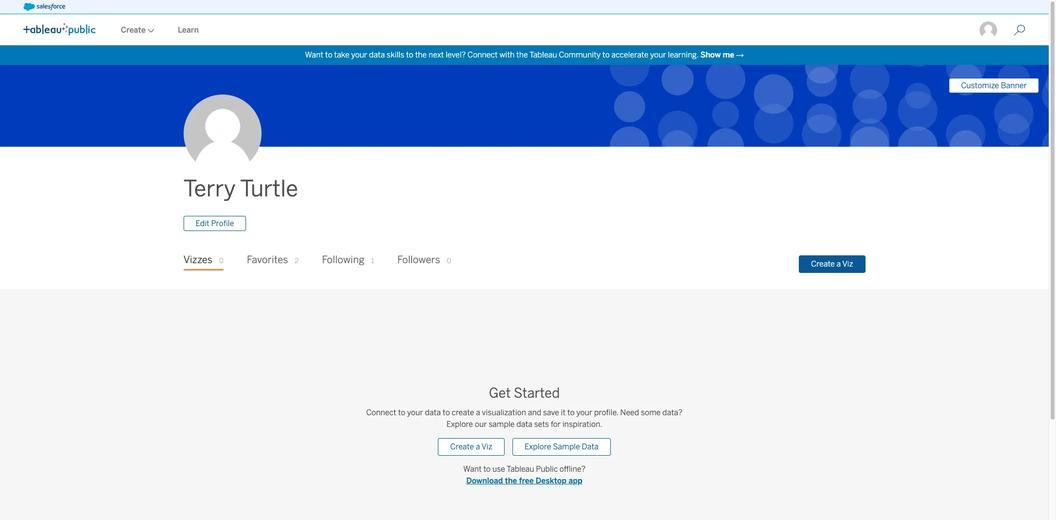 Task type: locate. For each thing, give the bounding box(es) containing it.
1 vertical spatial connect
[[366, 408, 397, 417]]

2 vertical spatial data
[[517, 420, 533, 429]]

2 horizontal spatial data
[[517, 420, 533, 429]]

1 horizontal spatial create
[[450, 442, 474, 452]]

2 vertical spatial create
[[450, 442, 474, 452]]

followers
[[398, 254, 440, 266]]

0 horizontal spatial explore
[[447, 420, 473, 429]]

1 0 from the left
[[219, 257, 224, 265]]

0 horizontal spatial create a viz
[[450, 442, 493, 452]]

data left create
[[425, 408, 441, 417]]

create a viz for the rightmost create a viz button
[[812, 259, 854, 269]]

need
[[621, 408, 640, 417]]

salesforce logo image
[[23, 3, 65, 11]]

vizzes
[[184, 254, 213, 266]]

0 horizontal spatial data
[[369, 50, 385, 59]]

0 horizontal spatial create
[[121, 25, 146, 35]]

1 vertical spatial create a viz
[[450, 442, 493, 452]]

1 horizontal spatial want
[[463, 465, 482, 474]]

data
[[369, 50, 385, 59], [425, 408, 441, 417], [517, 420, 533, 429]]

started
[[514, 385, 560, 401]]

0 vertical spatial explore
[[447, 420, 473, 429]]

your right take
[[351, 50, 367, 59]]

community
[[559, 50, 601, 59]]

your left learning. at the right top
[[651, 50, 667, 59]]

explore down sets
[[525, 442, 551, 452]]

accelerate
[[612, 50, 649, 59]]

tableau right with
[[530, 50, 557, 59]]

1 horizontal spatial explore
[[525, 442, 551, 452]]

following
[[322, 254, 365, 266]]

the
[[415, 50, 427, 59], [517, 50, 528, 59], [505, 476, 517, 486]]

0 vertical spatial want
[[305, 50, 324, 59]]

0 horizontal spatial 0
[[219, 257, 224, 265]]

your
[[351, 50, 367, 59], [651, 50, 667, 59], [407, 408, 423, 417], [577, 408, 593, 417]]

a
[[837, 259, 841, 269], [476, 408, 480, 417], [476, 442, 480, 452]]

to inside want to use tableau public offline? download the free desktop app
[[484, 465, 491, 474]]

download
[[467, 476, 503, 486]]

edit
[[196, 219, 210, 228]]

your up inspiration. on the bottom
[[577, 408, 593, 417]]

create a viz
[[812, 259, 854, 269], [450, 442, 493, 452]]

2 horizontal spatial create
[[812, 259, 835, 269]]

inspiration.
[[563, 420, 603, 429]]

1 vertical spatial tableau
[[507, 465, 535, 474]]

viz
[[843, 259, 854, 269], [482, 442, 493, 452]]

1 horizontal spatial 0
[[447, 257, 451, 265]]

desktop
[[536, 476, 567, 486]]

0 horizontal spatial want
[[305, 50, 324, 59]]

edit profile
[[196, 219, 234, 228]]

1 vertical spatial a
[[476, 408, 480, 417]]

2 0 from the left
[[447, 257, 451, 265]]

want up download
[[463, 465, 482, 474]]

logo image
[[23, 23, 96, 36]]

sample
[[489, 420, 515, 429]]

0 horizontal spatial viz
[[482, 442, 493, 452]]

create a viz button
[[799, 255, 866, 273], [438, 438, 505, 456]]

0
[[219, 257, 224, 265], [447, 257, 451, 265]]

0 horizontal spatial connect
[[366, 408, 397, 417]]

app
[[569, 476, 583, 486]]

the left free in the bottom of the page
[[505, 476, 517, 486]]

want left take
[[305, 50, 324, 59]]

tableau
[[530, 50, 557, 59], [507, 465, 535, 474]]

show me link
[[701, 50, 735, 59]]

1
[[371, 257, 374, 265]]

1 horizontal spatial create a viz
[[812, 259, 854, 269]]

data down and
[[517, 420, 533, 429]]

connect to your data to create a visualization and save it to your profile. need some data? explore our sample data sets for inspiration.
[[366, 408, 683, 429]]

1 vertical spatial want
[[463, 465, 482, 474]]

the right with
[[517, 50, 528, 59]]

terry.turtle image
[[979, 20, 999, 40]]

0 vertical spatial viz
[[843, 259, 854, 269]]

create
[[121, 25, 146, 35], [812, 259, 835, 269], [450, 442, 474, 452]]

0 vertical spatial connect
[[468, 50, 498, 59]]

1 vertical spatial explore
[[525, 442, 551, 452]]

2 vertical spatial a
[[476, 442, 480, 452]]

terry turtle
[[184, 176, 298, 202]]

connect inside connect to your data to create a visualization and save it to your profile. need some data? explore our sample data sets for inspiration.
[[366, 408, 397, 417]]

the inside want to use tableau public offline? download the free desktop app
[[505, 476, 517, 486]]

the left the next
[[415, 50, 427, 59]]

me
[[723, 50, 735, 59]]

1 vertical spatial data
[[425, 408, 441, 417]]

0 vertical spatial create a viz
[[812, 259, 854, 269]]

the for data
[[415, 50, 427, 59]]

sets
[[534, 420, 549, 429]]

a inside connect to your data to create a visualization and save it to your profile. need some data? explore our sample data sets for inspiration.
[[476, 408, 480, 417]]

save
[[543, 408, 560, 417]]

data?
[[663, 408, 683, 417]]

get started
[[489, 385, 560, 401]]

1 horizontal spatial viz
[[843, 259, 854, 269]]

1 horizontal spatial data
[[425, 408, 441, 417]]

explore
[[447, 420, 473, 429], [525, 442, 551, 452]]

1 vertical spatial create
[[812, 259, 835, 269]]

0 vertical spatial create
[[121, 25, 146, 35]]

free
[[519, 476, 534, 486]]

want
[[305, 50, 324, 59], [463, 465, 482, 474]]

1 vertical spatial create a viz button
[[438, 438, 505, 456]]

0 right vizzes
[[219, 257, 224, 265]]

create a viz for create a viz button to the left
[[450, 442, 493, 452]]

skills
[[387, 50, 405, 59]]

0 vertical spatial create a viz button
[[799, 255, 866, 273]]

→
[[737, 50, 744, 59]]

tableau up download the free desktop app link
[[507, 465, 535, 474]]

0 right followers at the left of page
[[447, 257, 451, 265]]

our
[[475, 420, 487, 429]]

explore down create
[[447, 420, 473, 429]]

it
[[561, 408, 566, 417]]

edit profile button
[[184, 216, 246, 231]]

connect
[[468, 50, 498, 59], [366, 408, 397, 417]]

learn
[[178, 25, 199, 35]]

data
[[582, 442, 599, 452]]

to
[[325, 50, 333, 59], [406, 50, 414, 59], [603, 50, 610, 59], [398, 408, 406, 417], [443, 408, 450, 417], [568, 408, 575, 417], [484, 465, 491, 474]]

data left skills
[[369, 50, 385, 59]]

create inside 'dropdown button'
[[121, 25, 146, 35]]

for
[[551, 420, 561, 429]]

next
[[429, 50, 444, 59]]

want inside want to use tableau public offline? download the free desktop app
[[463, 465, 482, 474]]

1 vertical spatial viz
[[482, 442, 493, 452]]



Task type: vqa. For each thing, say whether or not it's contained in the screenshot.


Task type: describe. For each thing, give the bounding box(es) containing it.
get
[[489, 385, 511, 401]]

banner
[[1002, 81, 1028, 90]]

use
[[493, 465, 505, 474]]

your left create
[[407, 408, 423, 417]]

want to take your data skills to the next level? connect with the tableau community to accelerate your learning. show me →
[[305, 50, 744, 59]]

tableau inside want to use tableau public offline? download the free desktop app
[[507, 465, 535, 474]]

0 vertical spatial data
[[369, 50, 385, 59]]

offline?
[[560, 465, 586, 474]]

turtle
[[240, 176, 298, 202]]

create for the rightmost create a viz button
[[812, 259, 835, 269]]

level?
[[446, 50, 466, 59]]

0 vertical spatial tableau
[[530, 50, 557, 59]]

explore inside connect to your data to create a visualization and save it to your profile. need some data? explore our sample data sets for inspiration.
[[447, 420, 473, 429]]

customize banner button
[[949, 78, 1040, 93]]

the for public
[[505, 476, 517, 486]]

viz for the rightmost create a viz button
[[843, 259, 854, 269]]

favorites
[[247, 254, 288, 266]]

create for create a viz button to the left
[[450, 442, 474, 452]]

learn link
[[166, 15, 211, 45]]

with
[[500, 50, 515, 59]]

terry
[[184, 176, 236, 202]]

create button
[[109, 15, 166, 45]]

viz for create a viz button to the left
[[482, 442, 493, 452]]

and
[[528, 408, 542, 417]]

0 for vizzes
[[219, 257, 224, 265]]

explore sample data link
[[513, 438, 611, 456]]

go to search image
[[1003, 24, 1038, 36]]

1 horizontal spatial create a viz button
[[799, 255, 866, 273]]

sample
[[553, 442, 580, 452]]

visualization
[[482, 408, 526, 417]]

0 horizontal spatial create a viz button
[[438, 438, 505, 456]]

download the free desktop app link
[[463, 475, 586, 487]]

profile.
[[595, 408, 619, 417]]

want to use tableau public offline? download the free desktop app
[[463, 465, 586, 486]]

profile
[[211, 219, 234, 228]]

customize
[[962, 81, 1000, 90]]

some
[[641, 408, 661, 417]]

learning.
[[668, 50, 699, 59]]

take
[[334, 50, 350, 59]]

avatar image
[[184, 95, 262, 173]]

2
[[295, 257, 299, 265]]

customize banner
[[962, 81, 1028, 90]]

public
[[536, 465, 558, 474]]

explore sample data
[[525, 442, 599, 452]]

0 for followers
[[447, 257, 451, 265]]

want for want to take your data skills to the next level? connect with the tableau community to accelerate your learning. show me →
[[305, 50, 324, 59]]

1 horizontal spatial connect
[[468, 50, 498, 59]]

0 vertical spatial a
[[837, 259, 841, 269]]

show
[[701, 50, 721, 59]]

create
[[452, 408, 474, 417]]

want for want to use tableau public offline? download the free desktop app
[[463, 465, 482, 474]]



